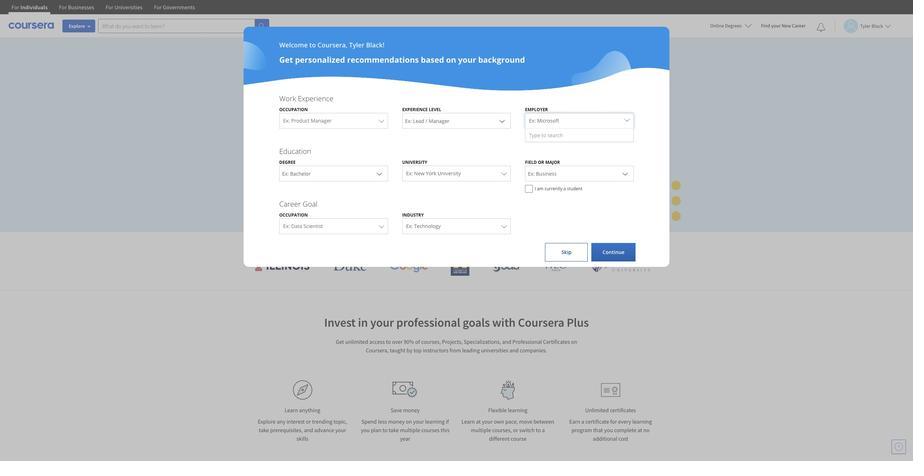 Task type: locate. For each thing, give the bounding box(es) containing it.
Employer field
[[526, 113, 634, 129]]

0 horizontal spatial universities
[[414, 238, 460, 249]]

on inside get unlimited access to over 90% of courses, projects, specializations, and professional certificates on coursera, taught by top instructors from leading universities and companies.
[[571, 339, 578, 346]]

learning inside spend less money on your learning if you plan to take multiple courses this year
[[425, 419, 445, 426]]

1 vertical spatial money
[[388, 419, 405, 426]]

unlimited inside unlimited access to 7,000+ world-class courses, hands-on projects, and job-ready certificate programs—all included in your subscription
[[250, 99, 286, 109]]

unlimited up that
[[586, 407, 609, 414]]

1 horizontal spatial learn
[[462, 419, 475, 426]]

ex: left york
[[406, 170, 413, 177]]

Occupation field
[[280, 113, 388, 129], [280, 219, 388, 235]]

1 vertical spatial occupation field
[[280, 219, 388, 235]]

1 horizontal spatial at
[[638, 427, 643, 434]]

included
[[428, 111, 459, 122]]

90%
[[404, 339, 414, 346]]

education element
[[272, 147, 641, 197]]

take
[[259, 427, 269, 434], [389, 427, 399, 434]]

0 vertical spatial certificate
[[336, 111, 372, 122]]

any
[[277, 419, 286, 426]]

help center image
[[895, 443, 904, 452]]

money right save
[[403, 407, 420, 414]]

work
[[279, 94, 296, 104]]

0 horizontal spatial career
[[279, 200, 301, 209]]

for for universities
[[106, 4, 113, 11]]

a left the 'student'
[[564, 186, 566, 192]]

occupation
[[279, 107, 308, 113], [279, 212, 308, 218]]

courses, inside unlimited access to 7,000+ world-class courses, hands-on projects, and job-ready certificate programs—all included in your subscription
[[392, 99, 423, 109]]

ex: inside education element
[[406, 170, 413, 177]]

your inside explore any interest or trending topic, take prerequisites, and advance your skills
[[336, 427, 346, 434]]

2 horizontal spatial or
[[538, 160, 545, 166]]

0 horizontal spatial get
[[279, 54, 293, 65]]

no
[[644, 427, 650, 434]]

explore
[[258, 419, 276, 426]]

None search field
[[98, 19, 269, 33]]

1 horizontal spatial you
[[605, 427, 613, 434]]

ex: microsoft
[[529, 117, 560, 124]]

0 horizontal spatial learning
[[425, 419, 445, 426]]

0 vertical spatial in
[[462, 111, 468, 122]]

0 horizontal spatial leading
[[383, 238, 412, 249]]

1 occupation field from the top
[[280, 113, 388, 129]]

certificate inside unlimited access to 7,000+ world-class courses, hands-on projects, and job-ready certificate programs—all included in your subscription
[[336, 111, 372, 122]]

your inside spend less money on your learning if you plan to take multiple courses this year
[[413, 419, 424, 426]]

courses, inside get unlimited access to over 90% of courses, projects, specializations, and professional certificates on coursera, taught by top instructors from leading universities and companies.
[[421, 339, 441, 346]]

Employer text field
[[529, 115, 621, 128]]

4 for from the left
[[154, 4, 162, 11]]

2 i from the top
[[535, 186, 536, 192]]

1 take from the left
[[259, 427, 269, 434]]

to up personalized
[[310, 41, 316, 49]]

multiple inside spend less money on your learning if you plan to take multiple courses this year
[[400, 427, 420, 434]]

learning up pace,
[[508, 407, 528, 414]]

1 vertical spatial plus
[[567, 316, 589, 331]]

for left universities
[[106, 4, 113, 11]]

with
[[525, 238, 542, 249], [493, 316, 516, 331]]

occupation field down 7,000+
[[280, 113, 388, 129]]

1 vertical spatial or
[[306, 419, 311, 426]]

you down 'spend'
[[361, 427, 370, 434]]

1 vertical spatial occupation
[[279, 212, 308, 218]]

1 vertical spatial currently
[[545, 186, 563, 192]]

chevron down image for degree
[[375, 170, 384, 178]]

you inside earn a certificate for every learning program that you complete at no additional cost
[[605, 427, 613, 434]]

goals
[[463, 316, 490, 331]]

year
[[400, 436, 411, 443]]

you up additional
[[605, 427, 613, 434]]

0 horizontal spatial unlimited
[[250, 99, 286, 109]]

experience
[[298, 94, 334, 104], [402, 107, 428, 113]]

with right companies
[[525, 238, 542, 249]]

0 vertical spatial money
[[403, 407, 420, 414]]

ex: new york university
[[406, 170, 461, 177]]

0 horizontal spatial access
[[288, 99, 311, 109]]

companies
[[479, 238, 523, 249]]

courses, up different
[[493, 427, 512, 434]]

leading down the specializations,
[[462, 347, 480, 354]]

learn inside learn at your own pace, move between multiple courses, or switch to a different course
[[462, 419, 475, 426]]

Industry field
[[403, 219, 511, 235]]

certificates
[[610, 407, 637, 414]]

courses,
[[392, 99, 423, 109], [421, 339, 441, 346], [493, 427, 512, 434]]

1 vertical spatial courses,
[[421, 339, 441, 346]]

0 horizontal spatial a
[[542, 427, 545, 434]]

universities down the specializations,
[[481, 347, 509, 354]]

learn right the if
[[462, 419, 475, 426]]

1 chevron down image from the left
[[375, 170, 384, 178]]

at left own
[[476, 419, 481, 426]]

0 vertical spatial at
[[476, 419, 481, 426]]

I currently work here checkbox
[[525, 132, 533, 140]]

to up ready on the top left of the page
[[313, 99, 321, 109]]

or down anything
[[306, 419, 311, 426]]

currently left work
[[537, 133, 555, 139]]

from
[[450, 347, 461, 354]]

on inside spend less money on your learning if you plan to take multiple courses this year
[[406, 419, 412, 426]]

career left 'goal'
[[279, 200, 301, 209]]

occupation inside work experience "element"
[[279, 107, 308, 113]]

learning
[[508, 407, 528, 414], [425, 419, 445, 426], [633, 419, 652, 426]]

this
[[441, 427, 450, 434]]

ex:
[[283, 117, 290, 124], [529, 117, 536, 124], [406, 170, 413, 177], [283, 223, 290, 230], [406, 223, 413, 230]]

0 horizontal spatial take
[[259, 427, 269, 434]]

1 vertical spatial university
[[438, 170, 461, 177]]

trending
[[312, 419, 333, 426]]

2 take from the left
[[389, 427, 399, 434]]

i inside "element"
[[535, 133, 536, 139]]

plan
[[371, 427, 382, 434]]

education
[[279, 147, 311, 156]]

1 vertical spatial leading
[[462, 347, 480, 354]]

1 vertical spatial access
[[370, 339, 385, 346]]

0 vertical spatial i
[[535, 133, 536, 139]]

your up the courses
[[413, 419, 424, 426]]

get inside the "onboardingmodal" dialog
[[279, 54, 293, 65]]

1 vertical spatial unlimited
[[586, 407, 609, 414]]

1 occupation from the top
[[279, 107, 308, 113]]

learn anything image
[[293, 381, 312, 400]]

top
[[414, 347, 422, 354]]

learn for learn at your own pace, move between multiple courses, or switch to a different course
[[462, 419, 475, 426]]

to inside unlimited access to 7,000+ world-class courses, hands-on projects, and job-ready certificate programs—all included in your subscription
[[313, 99, 321, 109]]

on up included
[[450, 99, 459, 109]]

0 vertical spatial unlimited
[[250, 99, 286, 109]]

interest
[[287, 419, 305, 426]]

certificate down world-
[[336, 111, 372, 122]]

new right find
[[782, 22, 792, 29]]

0 horizontal spatial new
[[414, 170, 425, 177]]

2 vertical spatial courses,
[[493, 427, 512, 434]]

universities down technology
[[414, 238, 460, 249]]

coursera, up personalized
[[318, 41, 348, 49]]

world-
[[349, 99, 373, 109]]

university right york
[[438, 170, 461, 177]]

scientist
[[304, 223, 323, 230]]

chevron down image
[[498, 117, 507, 125]]

1 vertical spatial with
[[493, 316, 516, 331]]

or inside education element
[[538, 160, 545, 166]]

field
[[525, 160, 537, 166]]

unlimited for unlimited access to 7,000+ world-class courses, hands-on projects, and job-ready certificate programs—all included in your subscription
[[250, 99, 286, 109]]

to right plan
[[383, 427, 388, 434]]

1 i from the top
[[535, 133, 536, 139]]

different
[[490, 436, 510, 443]]

1 horizontal spatial coursera,
[[366, 347, 389, 354]]

microsoft
[[537, 117, 560, 124]]

at left no
[[638, 427, 643, 434]]

0 horizontal spatial in
[[358, 316, 368, 331]]

1 you from the left
[[361, 427, 370, 434]]

coursera up professional on the bottom right of page
[[518, 316, 565, 331]]

1 horizontal spatial chevron down image
[[621, 170, 630, 178]]

occupation field down 'goal'
[[280, 219, 388, 235]]

ex: for ex: microsoft
[[529, 117, 536, 124]]

for businesses
[[59, 4, 94, 11]]

1 vertical spatial new
[[414, 170, 425, 177]]

cancel
[[280, 159, 296, 165]]

taught
[[390, 347, 406, 354]]

3 for from the left
[[106, 4, 113, 11]]

learning inside earn a certificate for every learning program that you complete at no additional cost
[[633, 419, 652, 426]]

1 vertical spatial at
[[638, 427, 643, 434]]

1 horizontal spatial university
[[438, 170, 461, 177]]

courses, up instructors
[[421, 339, 441, 346]]

career goal
[[279, 200, 318, 209]]

your left own
[[482, 419, 493, 426]]

0 vertical spatial get
[[279, 54, 293, 65]]

2 occupation from the top
[[279, 212, 308, 218]]

ex: for ex: technology
[[406, 223, 413, 230]]

businesses
[[68, 4, 94, 11]]

for left governments
[[154, 4, 162, 11]]

coursera up hec paris image
[[544, 238, 581, 249]]

get inside get unlimited access to over 90% of courses, projects, specializations, and professional certificates on coursera, taught by top instructors from leading universities and companies.
[[336, 339, 344, 346]]

and up subscription
[[283, 111, 297, 122]]

courses, inside learn at your own pace, move between multiple courses, or switch to a different course
[[493, 427, 512, 434]]

1 horizontal spatial leading
[[462, 347, 480, 354]]

find your new career link
[[758, 21, 810, 30]]

0 vertical spatial access
[[288, 99, 311, 109]]

1 horizontal spatial a
[[564, 186, 566, 192]]

your down topic,
[[336, 427, 346, 434]]

ex: down employer
[[529, 117, 536, 124]]

2 horizontal spatial learning
[[633, 419, 652, 426]]

career inside the "onboardingmodal" dialog
[[279, 200, 301, 209]]

certificates
[[543, 339, 570, 346]]

take right plan
[[389, 427, 399, 434]]

at inside learn at your own pace, move between multiple courses, or switch to a different course
[[476, 419, 481, 426]]

level
[[429, 107, 442, 113]]

and inside explore any interest or trending topic, take prerequisites, and advance your skills
[[304, 427, 313, 434]]

money down save
[[388, 419, 405, 426]]

i
[[535, 133, 536, 139], [535, 186, 536, 192]]

0 horizontal spatial chevron down image
[[375, 170, 384, 178]]

University field
[[403, 166, 511, 182]]

and down professional on the bottom right of page
[[510, 347, 519, 354]]

1 horizontal spatial unlimited
[[586, 407, 609, 414]]

0 vertical spatial occupation
[[279, 107, 308, 113]]

your inside the "onboardingmodal" dialog
[[458, 54, 477, 65]]

in
[[462, 111, 468, 122], [358, 316, 368, 331]]

chevron down image for field or major
[[621, 170, 630, 178]]

chevron down image
[[375, 170, 384, 178], [621, 170, 630, 178]]

coursera, inside the "onboardingmodal" dialog
[[318, 41, 348, 49]]

a inside dialog
[[564, 186, 566, 192]]

learning up no
[[633, 419, 652, 426]]

0 horizontal spatial at
[[476, 419, 481, 426]]

employer
[[525, 107, 548, 113]]

occupation up the data
[[279, 212, 308, 218]]

for left individuals
[[11, 4, 19, 11]]

access inside unlimited access to 7,000+ world-class courses, hands-on projects, and job-ready certificate programs—all included in your subscription
[[288, 99, 311, 109]]

0 horizontal spatial multiple
[[400, 427, 420, 434]]

1 horizontal spatial take
[[389, 427, 399, 434]]

universities
[[115, 4, 143, 11]]

occupation inside career goal element
[[279, 212, 308, 218]]

ex: left product
[[283, 117, 290, 124]]

unlimited
[[250, 99, 286, 109], [586, 407, 609, 414]]

0 vertical spatial a
[[564, 186, 566, 192]]

0 vertical spatial coursera,
[[318, 41, 348, 49]]

for
[[11, 4, 19, 11], [59, 4, 67, 11], [106, 4, 113, 11], [154, 4, 162, 11]]

subscription
[[269, 124, 314, 134]]

0 horizontal spatial university
[[402, 160, 428, 166]]

take inside explore any interest or trending topic, take prerequisites, and advance your skills
[[259, 427, 269, 434]]

0 vertical spatial or
[[538, 160, 545, 166]]

coursera,
[[318, 41, 348, 49], [366, 347, 389, 354]]

access
[[288, 99, 311, 109], [370, 339, 385, 346]]

or right field
[[538, 160, 545, 166]]

ex: for ex: data scientist
[[283, 223, 290, 230]]

if
[[446, 419, 449, 426]]

2 vertical spatial a
[[542, 427, 545, 434]]

your up over
[[371, 316, 394, 331]]

coursera
[[544, 238, 581, 249], [518, 316, 565, 331]]

plus
[[583, 238, 600, 249], [567, 316, 589, 331]]

ex: left the data
[[283, 223, 290, 230]]

new inside education element
[[414, 170, 425, 177]]

learn up "interest"
[[285, 407, 298, 414]]

1 vertical spatial i
[[535, 186, 536, 192]]

leading universities and companies with coursera plus
[[380, 238, 600, 249]]

a right earn at the bottom of page
[[582, 419, 585, 426]]

you
[[361, 427, 370, 434], [605, 427, 613, 434]]

plus up "certificates"
[[567, 316, 589, 331]]

2 for from the left
[[59, 4, 67, 11]]

courses, up programs—all
[[392, 99, 423, 109]]

occupation field for career goal
[[280, 219, 388, 235]]

1 horizontal spatial experience
[[402, 107, 428, 113]]

i left am
[[535, 186, 536, 192]]

tyler
[[349, 41, 365, 49]]

0 vertical spatial learn
[[285, 407, 298, 414]]

to down between
[[536, 427, 541, 434]]

coursera, inside get unlimited access to over 90% of courses, projects, specializations, and professional certificates on coursera, taught by top instructors from leading universities and companies.
[[366, 347, 389, 354]]

between
[[534, 419, 555, 426]]

0 vertical spatial universities
[[414, 238, 460, 249]]

0 vertical spatial currently
[[537, 133, 555, 139]]

plus left the continue
[[583, 238, 600, 249]]

2 horizontal spatial a
[[582, 419, 585, 426]]

0 horizontal spatial coursera,
[[318, 41, 348, 49]]

2 chevron down image from the left
[[621, 170, 630, 178]]

occupation down "work"
[[279, 107, 308, 113]]

multiple up different
[[471, 427, 491, 434]]

for for businesses
[[59, 4, 67, 11]]

take down 'explore'
[[259, 427, 269, 434]]

your right find
[[772, 22, 781, 29]]

/month,
[[258, 159, 279, 165]]

get unlimited access to over 90% of courses, projects, specializations, and professional certificates on coursera, taught by top instructors from leading universities and companies.
[[336, 339, 578, 354]]

learning up the courses
[[425, 419, 445, 426]]

1 multiple from the left
[[400, 427, 420, 434]]

or up course
[[513, 427, 518, 434]]

with right the goals
[[493, 316, 516, 331]]

get left unlimited in the bottom left of the page
[[336, 339, 344, 346]]

career left show notifications icon
[[793, 22, 806, 29]]

ex: down industry
[[406, 223, 413, 230]]

0 vertical spatial university
[[402, 160, 428, 166]]

less
[[378, 419, 387, 426]]

0 vertical spatial occupation field
[[280, 113, 388, 129]]

projects,
[[250, 111, 281, 122]]

1 horizontal spatial universities
[[481, 347, 509, 354]]

0 vertical spatial courses,
[[392, 99, 423, 109]]

1 horizontal spatial career
[[793, 22, 806, 29]]

0 horizontal spatial you
[[361, 427, 370, 434]]

to inside work experience "element"
[[542, 132, 547, 139]]

welcome
[[279, 41, 308, 49]]

student
[[567, 186, 583, 192]]

for for governments
[[154, 4, 162, 11]]

1 vertical spatial a
[[582, 419, 585, 426]]

a down between
[[542, 427, 545, 434]]

university up york
[[402, 160, 428, 166]]

money inside spend less money on your learning if you plan to take multiple courses this year
[[388, 419, 405, 426]]

0 vertical spatial plus
[[583, 238, 600, 249]]

and up skills in the left bottom of the page
[[304, 427, 313, 434]]

1 for from the left
[[11, 4, 19, 11]]

access up job-
[[288, 99, 311, 109]]

work experience element
[[272, 94, 641, 144]]

multiple up year
[[400, 427, 420, 434]]

on right based
[[446, 54, 456, 65]]

2 occupation field from the top
[[280, 219, 388, 235]]

black!
[[366, 41, 385, 49]]

1 vertical spatial universities
[[481, 347, 509, 354]]

in up unlimited in the bottom left of the page
[[358, 316, 368, 331]]

1 vertical spatial learn
[[462, 419, 475, 426]]

1 vertical spatial certificate
[[586, 419, 610, 426]]

york
[[426, 170, 437, 177]]

2 you from the left
[[605, 427, 613, 434]]

7,000+
[[323, 99, 347, 109]]

unlimited up projects,
[[250, 99, 286, 109]]

1 horizontal spatial in
[[462, 111, 468, 122]]

cost
[[619, 436, 629, 443]]

universities
[[414, 238, 460, 249], [481, 347, 509, 354]]

2 multiple from the left
[[471, 427, 491, 434]]

sas image
[[493, 261, 520, 272]]

certificate up that
[[586, 419, 610, 426]]

save
[[391, 407, 402, 414]]

leading
[[383, 238, 412, 249], [462, 347, 480, 354]]

to right type
[[542, 132, 547, 139]]

trial
[[302, 175, 313, 182]]

1 vertical spatial in
[[358, 316, 368, 331]]

0 horizontal spatial experience
[[298, 94, 334, 104]]

coursera, left taught
[[366, 347, 389, 354]]

1 horizontal spatial get
[[336, 339, 344, 346]]

1 vertical spatial career
[[279, 200, 301, 209]]

1 horizontal spatial access
[[370, 339, 385, 346]]

i right by checking this box, i am confirming that the employer listed above is my current employer. option
[[535, 133, 536, 139]]

on right "certificates"
[[571, 339, 578, 346]]

experience left level
[[402, 107, 428, 113]]

currently right am
[[545, 186, 563, 192]]

0 horizontal spatial or
[[306, 419, 311, 426]]

1 vertical spatial get
[[336, 339, 344, 346]]

get down "welcome"
[[279, 54, 293, 65]]

to left over
[[386, 339, 391, 346]]

0 vertical spatial new
[[782, 22, 792, 29]]

access left over
[[370, 339, 385, 346]]

0 horizontal spatial with
[[493, 316, 516, 331]]

0 horizontal spatial certificate
[[336, 111, 372, 122]]

currently inside education element
[[545, 186, 563, 192]]

0 horizontal spatial learn
[[285, 407, 298, 414]]

your down projects,
[[250, 124, 267, 134]]

1 horizontal spatial or
[[513, 427, 518, 434]]

and left professional on the bottom right of page
[[503, 339, 512, 346]]

on down save money
[[406, 419, 412, 426]]

1 horizontal spatial with
[[525, 238, 542, 249]]

new left york
[[414, 170, 425, 177]]

1 vertical spatial coursera,
[[366, 347, 389, 354]]

your left background
[[458, 54, 477, 65]]

1 horizontal spatial multiple
[[471, 427, 491, 434]]

2 vertical spatial or
[[513, 427, 518, 434]]

experience up ready on the top left of the page
[[298, 94, 334, 104]]

in right included
[[462, 111, 468, 122]]

by
[[407, 347, 413, 354]]

certificate inside earn a certificate for every learning program that you complete at no additional cost
[[586, 419, 610, 426]]

or inside learn at your own pace, move between multiple courses, or switch to a different course
[[513, 427, 518, 434]]

1 horizontal spatial certificate
[[586, 419, 610, 426]]

for left businesses
[[59, 4, 67, 11]]

leading up google image at the left
[[383, 238, 412, 249]]



Task type: vqa. For each thing, say whether or not it's contained in the screenshot.


Task type: describe. For each thing, give the bounding box(es) containing it.
for
[[611, 419, 617, 426]]

professional
[[513, 339, 542, 346]]

personalized
[[295, 54, 345, 65]]

on inside dialog
[[446, 54, 456, 65]]

duke university image
[[334, 260, 367, 271]]

coursera image
[[9, 20, 54, 31]]

a inside learn at your own pace, move between multiple courses, or switch to a different course
[[542, 427, 545, 434]]

programs—all
[[374, 111, 426, 122]]

learning for earn a certificate for every learning program that you complete at no additional cost
[[633, 419, 652, 426]]

ex: for ex: new york university
[[406, 170, 413, 177]]

recommendations
[[347, 54, 419, 65]]

get personalized recommendations based on your background
[[279, 54, 525, 65]]

continue button
[[592, 243, 636, 262]]

over
[[392, 339, 403, 346]]

1 horizontal spatial new
[[782, 22, 792, 29]]

occupation for work
[[279, 107, 308, 113]]

experience level
[[402, 107, 442, 113]]

save money
[[391, 407, 420, 414]]

0 vertical spatial leading
[[383, 238, 412, 249]]

here
[[568, 133, 577, 139]]

explore any interest or trending topic, take prerequisites, and advance your skills
[[258, 419, 347, 443]]

coursera plus image
[[250, 66, 358, 76]]

prerequisites,
[[270, 427, 303, 434]]

field or major
[[525, 160, 560, 166]]

flexible learning image
[[496, 381, 521, 400]]

spend
[[362, 419, 377, 426]]

1 vertical spatial experience
[[402, 107, 428, 113]]

projects,
[[442, 339, 463, 346]]

unlimited for unlimited certificates
[[586, 407, 609, 414]]

find
[[762, 22, 771, 29]]

class
[[373, 99, 390, 109]]

professional
[[397, 316, 461, 331]]

manager
[[311, 117, 332, 124]]

free
[[290, 175, 301, 182]]

a inside earn a certificate for every learning program that you complete at no additional cost
[[582, 419, 585, 426]]

ex: product manager
[[283, 117, 332, 124]]

based
[[421, 54, 444, 65]]

unlimited
[[345, 339, 368, 346]]

complete
[[615, 427, 637, 434]]

1 vertical spatial coursera
[[518, 316, 565, 331]]

unlimited access to 7,000+ world-class courses, hands-on projects, and job-ready certificate programs—all included in your subscription
[[250, 99, 468, 134]]

specializations,
[[464, 339, 501, 346]]

0 vertical spatial career
[[793, 22, 806, 29]]

to inside get unlimited access to over 90% of courses, projects, specializations, and professional certificates on coursera, taught by top instructors from leading universities and companies.
[[386, 339, 391, 346]]

get for get personalized recommendations based on your background
[[279, 54, 293, 65]]

skills
[[297, 436, 309, 443]]

hec paris image
[[543, 259, 568, 274]]

learn at your own pace, move between multiple courses, or switch to a different course
[[462, 419, 555, 443]]

to inside spend less money on your learning if you plan to take multiple courses this year
[[383, 427, 388, 434]]

universities inside get unlimited access to over 90% of courses, projects, specializations, and professional certificates on coursera, taught by top instructors from leading universities and companies.
[[481, 347, 509, 354]]

/month, cancel anytime
[[258, 159, 318, 165]]

unlimited certificates image
[[601, 384, 621, 398]]

skip
[[562, 249, 572, 256]]

anything
[[299, 407, 321, 414]]

currently inside work experience "element"
[[537, 133, 555, 139]]

technology
[[414, 223, 441, 230]]

occupation for career
[[279, 212, 308, 218]]

i am currently a student
[[535, 186, 583, 192]]

for governments
[[154, 4, 195, 11]]

at inside earn a certificate for every learning program that you complete at no additional cost
[[638, 427, 643, 434]]

start 7-day free trial
[[261, 175, 313, 182]]

welcome to coursera, tyler black!
[[279, 41, 385, 49]]

show notifications image
[[817, 23, 826, 32]]

advance
[[314, 427, 334, 434]]

companies.
[[520, 347, 548, 354]]

save money image
[[393, 382, 418, 399]]

university of illinois at urbana-champaign image
[[255, 261, 311, 272]]

i for work experience
[[535, 133, 536, 139]]

you inside spend less money on your learning if you plan to take multiple courses this year
[[361, 427, 370, 434]]

topic,
[[334, 419, 347, 426]]

industry
[[402, 212, 424, 218]]

in inside unlimited access to 7,000+ world-class courses, hands-on projects, and job-ready certificate programs—all included in your subscription
[[462, 111, 468, 122]]

flexible
[[489, 407, 507, 414]]

job-
[[299, 111, 313, 122]]

0 vertical spatial coursera
[[544, 238, 581, 249]]

type to search
[[529, 132, 563, 139]]

am
[[537, 186, 544, 192]]

your inside learn at your own pace, move between multiple courses, or switch to a different course
[[482, 419, 493, 426]]

invest in your professional goals with coursera plus
[[324, 316, 589, 331]]

governments
[[163, 4, 195, 11]]

banner navigation
[[6, 0, 201, 20]]

ex: for ex: product manager
[[283, 117, 290, 124]]

search
[[548, 132, 563, 139]]

move
[[520, 419, 533, 426]]

skip button
[[546, 243, 588, 262]]

get for get unlimited access to over 90% of courses, projects, specializations, and professional certificates on coursera, taught by top instructors from leading universities and companies.
[[336, 339, 344, 346]]

ex: data scientist
[[283, 223, 323, 230]]

leading inside get unlimited access to over 90% of courses, projects, specializations, and professional certificates on coursera, taught by top instructors from leading universities and companies.
[[462, 347, 480, 354]]

unlimited certificates
[[586, 407, 637, 414]]

onboardingmodal dialog
[[0, 0, 914, 462]]

course
[[511, 436, 527, 443]]

work
[[556, 133, 566, 139]]

or inside explore any interest or trending topic, take prerequisites, and advance your skills
[[306, 419, 311, 426]]

learning for spend less money on your learning if you plan to take multiple courses this year
[[425, 419, 445, 426]]

and inside unlimited access to 7,000+ world-class courses, hands-on projects, and job-ready certificate programs—all included in your subscription
[[283, 111, 297, 122]]

every
[[619, 419, 632, 426]]

ready
[[313, 111, 334, 122]]

day
[[280, 175, 289, 182]]

goal
[[303, 200, 318, 209]]

johns hopkins university image
[[591, 260, 659, 273]]

0 vertical spatial with
[[525, 238, 542, 249]]

work experience
[[279, 94, 334, 104]]

for individuals
[[11, 4, 48, 11]]

occupation field for work experience
[[280, 113, 388, 129]]

type
[[529, 132, 541, 139]]

earn a certificate for every learning program that you complete at no additional cost
[[570, 419, 652, 443]]

google image
[[390, 260, 428, 273]]

7-
[[275, 175, 280, 182]]

0 vertical spatial experience
[[298, 94, 334, 104]]

learn for learn anything
[[285, 407, 298, 414]]

own
[[494, 419, 505, 426]]

for for individuals
[[11, 4, 19, 11]]

to inside learn at your own pace, move between multiple courses, or switch to a different course
[[536, 427, 541, 434]]

your inside unlimited access to 7,000+ world-class courses, hands-on projects, and job-ready certificate programs—all included in your subscription
[[250, 124, 267, 134]]

take inside spend less money on your learning if you plan to take multiple courses this year
[[389, 427, 399, 434]]

individuals
[[20, 4, 48, 11]]

instructors
[[423, 347, 449, 354]]

program
[[572, 427, 592, 434]]

career goal element
[[272, 200, 641, 238]]

access inside get unlimited access to over 90% of courses, projects, specializations, and professional certificates on coursera, taught by top instructors from leading universities and companies.
[[370, 339, 385, 346]]

i for education
[[535, 186, 536, 192]]

degree
[[279, 160, 296, 166]]

and down industry field
[[462, 238, 477, 249]]

for universities
[[106, 4, 143, 11]]

I am currently a student checkbox
[[525, 185, 533, 193]]

university of michigan image
[[451, 257, 470, 276]]

background
[[479, 54, 525, 65]]

1 horizontal spatial learning
[[508, 407, 528, 414]]

start
[[261, 175, 274, 182]]

on inside unlimited access to 7,000+ world-class courses, hands-on projects, and job-ready certificate programs—all included in your subscription
[[450, 99, 459, 109]]

start 7-day free trial button
[[250, 170, 325, 187]]

multiple inside learn at your own pace, move between multiple courses, or switch to a different course
[[471, 427, 491, 434]]



